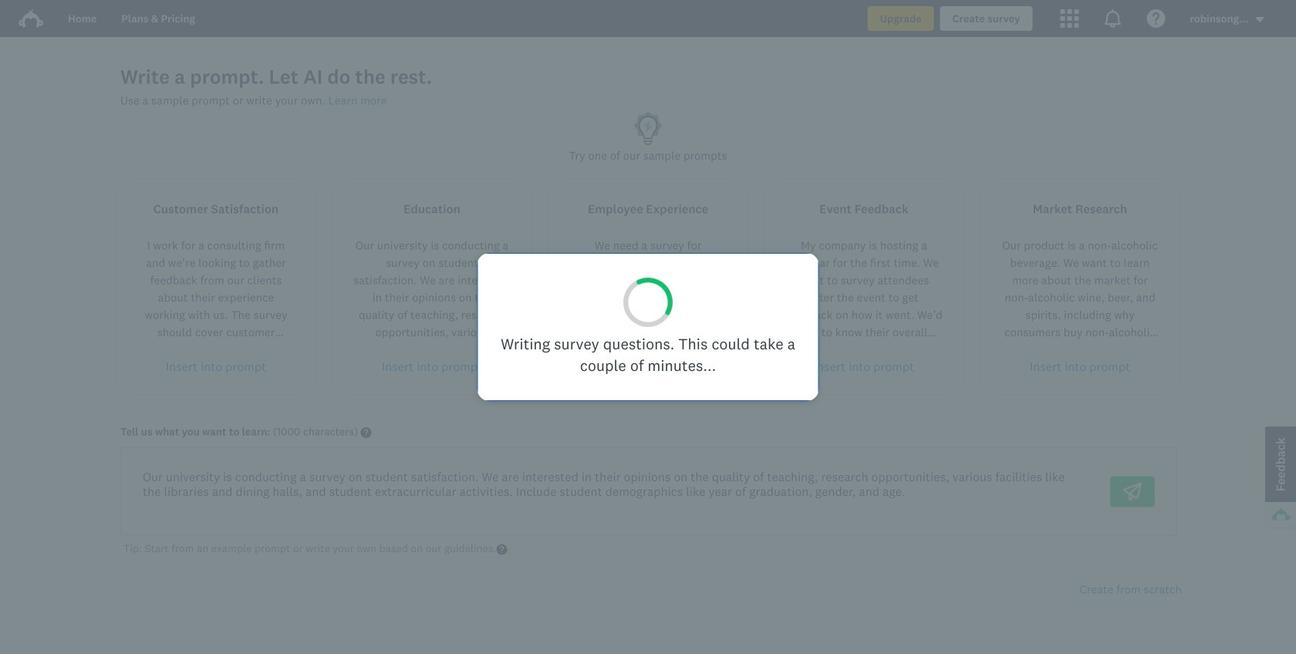 Task type: describe. For each thing, give the bounding box(es) containing it.
notification center icon image
[[1104, 9, 1123, 28]]

2 brand logo image from the top
[[19, 9, 43, 28]]



Task type: locate. For each thing, give the bounding box(es) containing it.
help icon image
[[1147, 9, 1166, 28]]

1 horizontal spatial hover for help content image
[[497, 545, 507, 555]]

dropdown arrow icon image
[[1255, 14, 1266, 25], [1257, 17, 1265, 22]]

0 vertical spatial hover for help content image
[[361, 428, 372, 438]]

progress bar
[[622, 276, 675, 329]]

airplane icon that submits your build survey with ai prompt image
[[1124, 483, 1143, 501], [1124, 483, 1143, 501]]

1 brand logo image from the top
[[19, 6, 43, 31]]

products icon image
[[1061, 9, 1080, 28], [1061, 9, 1080, 28]]

light bulb with lightning bolt inside showing a new idea image
[[630, 109, 667, 147]]

None text field
[[130, 458, 1092, 526]]

hover for help content image
[[361, 428, 372, 438], [497, 545, 507, 555]]

0 horizontal spatial hover for help content image
[[361, 428, 372, 438]]

progress image
[[622, 276, 675, 329], [622, 276, 675, 329]]

brand logo image
[[19, 6, 43, 31], [19, 9, 43, 28]]

1 vertical spatial hover for help content image
[[497, 545, 507, 555]]



Task type: vqa. For each thing, say whether or not it's contained in the screenshot.
NO ISSUES image
no



